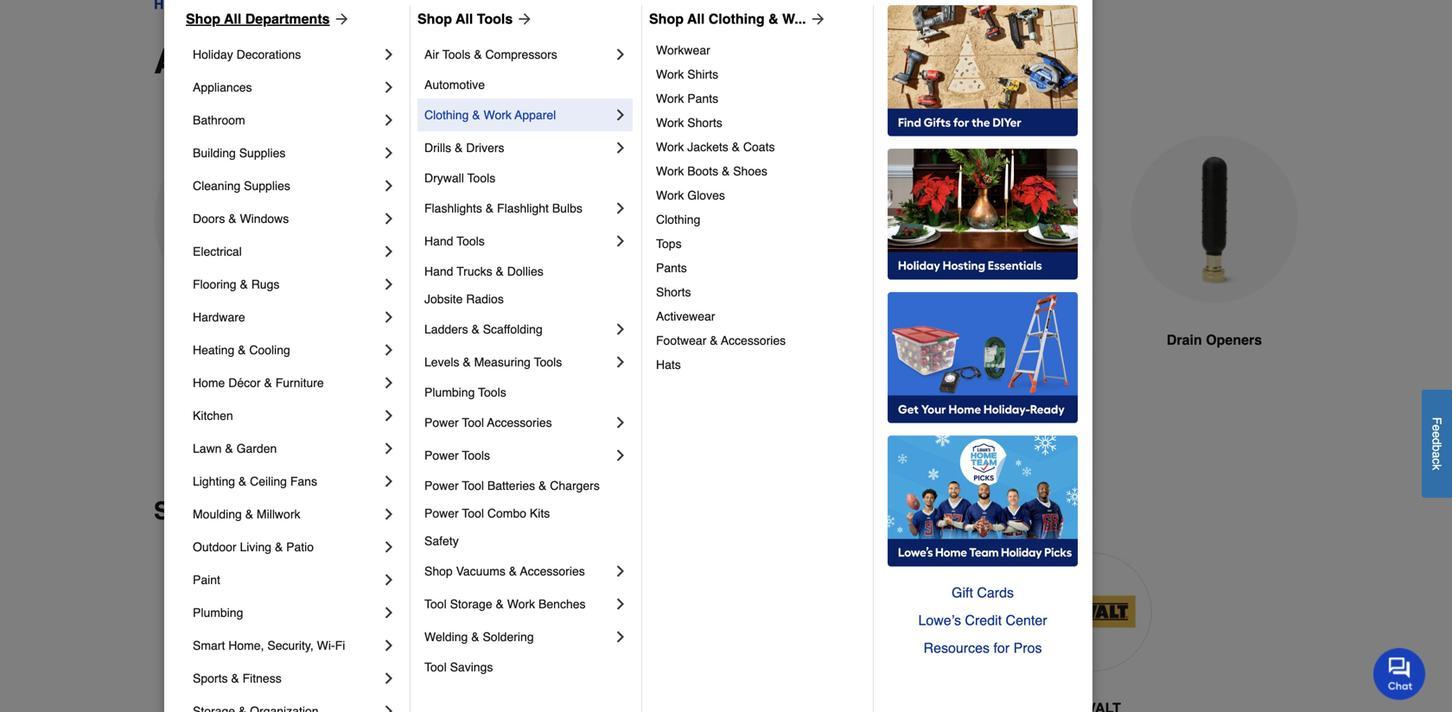 Task type: vqa. For each thing, say whether or not it's contained in the screenshot.
All-
no



Task type: locate. For each thing, give the bounding box(es) containing it.
smart
[[193, 639, 225, 653]]

work up welding & soldering link
[[507, 597, 535, 611]]

shop all departments link
[[186, 9, 351, 29]]

shop by brand
[[154, 497, 326, 525]]

power
[[424, 416, 459, 430], [424, 449, 459, 462], [424, 479, 459, 493], [424, 506, 459, 520]]

plumbing link
[[193, 596, 380, 629]]

shop all tools
[[417, 11, 513, 27]]

tools up 'trucks'
[[457, 234, 485, 248]]

shop
[[186, 11, 220, 27], [417, 11, 452, 27], [649, 11, 684, 27]]

smart home, security, wi-fi
[[193, 639, 345, 653]]

lighting & ceiling fans
[[193, 475, 317, 488]]

tool down "plumbing tools"
[[462, 416, 484, 430]]

0 horizontal spatial plumbing
[[193, 606, 243, 620]]

shop inside 'link'
[[424, 564, 453, 578]]

power down the power tool accessories
[[424, 449, 459, 462]]

1 horizontal spatial shop
[[417, 11, 452, 27]]

power tool accessories link
[[424, 406, 612, 439]]

soldering
[[483, 630, 534, 644]]

holiday
[[193, 48, 233, 61]]

clothing down the automotive
[[424, 108, 469, 122]]

by
[[221, 497, 249, 525]]

shop up holiday
[[186, 11, 220, 27]]

work down workwear
[[656, 67, 684, 81]]

lowe's
[[918, 612, 961, 628]]

chevron right image for flooring & rugs
[[380, 276, 398, 293]]

chevron right image for power tool accessories
[[612, 414, 629, 431]]

orange drain snakes. image
[[935, 136, 1103, 303]]

0 horizontal spatial pants
[[656, 261, 687, 275]]

1 augers from the left
[[233, 332, 280, 348]]

clothing up 'workwear' link
[[709, 11, 765, 27]]

& right "sports"
[[231, 672, 239, 685]]

2 horizontal spatial all
[[687, 11, 705, 27]]

arrow right image
[[330, 10, 351, 28], [513, 10, 533, 28], [806, 10, 827, 28]]

2 vertical spatial accessories
[[520, 564, 585, 578]]

footwear
[[656, 334, 706, 347]]

hand augers link
[[154, 136, 322, 392]]

0 horizontal spatial all
[[224, 11, 241, 27]]

work down work pants
[[656, 116, 684, 130]]

ladders
[[424, 322, 468, 336]]

2 all from the left
[[456, 11, 473, 27]]

plumbing up smart
[[193, 606, 243, 620]]

3 shop from the left
[[649, 11, 684, 27]]

appliances
[[193, 80, 252, 94]]

2 vertical spatial hand
[[195, 332, 229, 348]]

building
[[193, 146, 236, 160]]

0 horizontal spatial shop
[[154, 497, 214, 525]]

shorts up jackets
[[687, 116, 722, 130]]

sports & fitness
[[193, 672, 282, 685]]

1 vertical spatial shorts
[[656, 285, 691, 299]]

lawn & garden link
[[193, 432, 380, 465]]

0 vertical spatial clothing
[[709, 11, 765, 27]]

lowe's credit center link
[[888, 607, 1078, 634]]

3 all from the left
[[687, 11, 705, 27]]

kitchen
[[193, 409, 233, 423]]

snakes
[[1014, 332, 1063, 348]]

chevron right image for flashlights & flashlight bulbs
[[612, 200, 629, 217]]

& down the activewear at the left of the page
[[674, 332, 684, 348]]

tool left combo
[[462, 506, 484, 520]]

clothing for clothing
[[656, 213, 700, 226]]

all up workwear
[[687, 11, 705, 27]]

0 horizontal spatial arrow right image
[[330, 10, 351, 28]]

work shirts
[[656, 67, 722, 81]]

drain inside drain cleaners & chemicals
[[573, 332, 608, 348]]

accessories down activewear link
[[721, 334, 786, 347]]

drywall tools
[[424, 171, 495, 185]]

activewear link
[[656, 304, 861, 328]]

tools for power tools
[[462, 449, 490, 462]]

hand augers
[[195, 332, 280, 348]]

2 horizontal spatial shop
[[649, 11, 684, 27]]

f e e d b a c k button
[[1422, 390, 1452, 498]]

tool for accessories
[[462, 416, 484, 430]]

shop up workwear
[[649, 11, 684, 27]]

0 vertical spatial plumbing
[[424, 385, 475, 399]]

shop up air
[[417, 11, 452, 27]]

3 power from the top
[[424, 479, 459, 493]]

1 vertical spatial shop
[[424, 564, 453, 578]]

windows
[[240, 212, 289, 226]]

automotive
[[424, 78, 485, 92]]

center
[[1006, 612, 1047, 628]]

& up drivers
[[472, 108, 480, 122]]

arrow right image up compressors
[[513, 10, 533, 28]]

work up work gloves
[[656, 164, 684, 178]]

supplies up cleaning supplies
[[239, 146, 286, 160]]

0 horizontal spatial clothing
[[424, 108, 469, 122]]

1 shop from the left
[[186, 11, 220, 27]]

chat invite button image
[[1373, 647, 1426, 700]]

shop for shop vacuums & accessories
[[424, 564, 453, 578]]

doors & windows
[[193, 212, 289, 226]]

& left "millwork"
[[245, 507, 253, 521]]

arrow right image inside shop all departments link
[[330, 10, 351, 28]]

1 vertical spatial plumbing
[[193, 606, 243, 620]]

1 e from the top
[[1430, 424, 1444, 431]]

& right 'vacuums'
[[509, 564, 517, 578]]

chevron right image for drills & drivers
[[612, 139, 629, 156]]

chevron right image for power tools
[[612, 447, 629, 464]]

2 augers from the left
[[439, 332, 486, 348]]

0 horizontal spatial shop
[[186, 11, 220, 27]]

& left w...
[[768, 11, 778, 27]]

work
[[656, 67, 684, 81], [656, 92, 684, 105], [484, 108, 512, 122], [656, 116, 684, 130], [656, 140, 684, 154], [656, 164, 684, 178], [656, 188, 684, 202], [507, 597, 535, 611]]

2 horizontal spatial clothing
[[709, 11, 765, 27]]

hand down flashlights
[[424, 234, 453, 248]]

tools down levels & measuring tools
[[478, 385, 506, 399]]

pants down tops
[[656, 261, 687, 275]]

chevron right image for clothing & work apparel
[[612, 106, 629, 124]]

plumbing for plumbing tools
[[424, 385, 475, 399]]

chevron right image for appliances
[[380, 79, 398, 96]]

a brass craft music wire machine auger. image
[[349, 136, 517, 304]]

1 all from the left
[[224, 11, 241, 27]]

augers for machine augers
[[439, 332, 486, 348]]

hand trucks & dollies link
[[424, 258, 629, 285]]

tool up welding
[[424, 597, 447, 611]]

shorts up the activewear at the left of the page
[[656, 285, 691, 299]]

tool up power tool combo kits
[[462, 479, 484, 493]]

shop all clothing & w...
[[649, 11, 806, 27]]

0 vertical spatial shop
[[154, 497, 214, 525]]

work left gloves
[[656, 188, 684, 202]]

shop down the lighting on the bottom left of the page
[[154, 497, 214, 525]]

cobra logo. image
[[593, 553, 712, 672]]

1 horizontal spatial arrow right image
[[513, 10, 533, 28]]

accessories down plumbing tools link
[[487, 416, 552, 430]]

chevron right image for air tools & compressors
[[612, 46, 629, 63]]

0 horizontal spatial augers
[[233, 332, 280, 348]]

hand tools
[[424, 234, 485, 248]]

home,
[[228, 639, 264, 653]]

shop down safety
[[424, 564, 453, 578]]

work boots & shoes
[[656, 164, 767, 178]]

power for power tools
[[424, 449, 459, 462]]

1 horizontal spatial openers
[[1206, 332, 1262, 348]]

work inside work pants link
[[656, 92, 684, 105]]

3 arrow right image from the left
[[806, 10, 827, 28]]

power for power tool combo kits
[[424, 506, 459, 520]]

1 vertical spatial clothing
[[424, 108, 469, 122]]

1 horizontal spatial augers
[[439, 332, 486, 348]]

0 vertical spatial pants
[[687, 92, 718, 105]]

& inside drain cleaners & chemicals
[[674, 332, 684, 348]]

arrow right image up 'workwear' link
[[806, 10, 827, 28]]

resources for pros link
[[888, 634, 1078, 662]]

hand trucks & dollies
[[424, 264, 543, 278]]

1 arrow right image from the left
[[330, 10, 351, 28]]

drain inside "link"
[[1167, 332, 1202, 348]]

work up drivers
[[484, 108, 512, 122]]

all up air tools & compressors
[[456, 11, 473, 27]]

2 power from the top
[[424, 449, 459, 462]]

a cobra rubber bladder with brass fitting. image
[[1131, 136, 1298, 303]]

drywall
[[424, 171, 464, 185]]

& right footwear
[[710, 334, 718, 347]]

tool for batteries
[[462, 479, 484, 493]]

clothing up tops
[[656, 213, 700, 226]]

1 vertical spatial hand
[[424, 264, 453, 278]]

accessories up benches at the left
[[520, 564, 585, 578]]

1 horizontal spatial clothing
[[656, 213, 700, 226]]

chevron right image
[[612, 106, 629, 124], [380, 177, 398, 194], [612, 200, 629, 217], [380, 210, 398, 227], [612, 232, 629, 250], [380, 243, 398, 260], [612, 321, 629, 338], [380, 341, 398, 359], [612, 354, 629, 371], [380, 374, 398, 392], [380, 440, 398, 457], [380, 506, 398, 523], [612, 563, 629, 580]]

chevron right image for sports & fitness
[[380, 670, 398, 687]]

4 power from the top
[[424, 506, 459, 520]]

0 vertical spatial shorts
[[687, 116, 722, 130]]

& left the rugs
[[240, 277, 248, 291]]

1 horizontal spatial all
[[456, 11, 473, 27]]

work shirts link
[[656, 62, 861, 86]]

chevron right image for building supplies
[[380, 144, 398, 162]]

sports
[[193, 672, 228, 685]]

brand
[[256, 497, 326, 525]]

work down work shorts
[[656, 140, 684, 154]]

ceiling
[[250, 475, 287, 488]]

arrow right image up plungers
[[330, 10, 351, 28]]

work inside work gloves link
[[656, 188, 684, 202]]

chevron right image for tool storage & work benches
[[612, 596, 629, 613]]

tool savings link
[[424, 653, 629, 681]]

coats
[[743, 140, 775, 154]]

hand for hand augers
[[195, 332, 229, 348]]

& right lawn
[[225, 442, 233, 455]]

radios
[[466, 292, 504, 306]]

hand down the hardware
[[195, 332, 229, 348]]

power tool accessories
[[424, 416, 552, 430]]

plumbing down levels
[[424, 385, 475, 399]]

wi-
[[317, 639, 335, 653]]

power down power tools
[[424, 479, 459, 493]]

work down work shirts on the left top
[[656, 92, 684, 105]]

work for work shirts
[[656, 67, 684, 81]]

chevron right image for smart home, security, wi-fi
[[380, 637, 398, 654]]

welding
[[424, 630, 468, 644]]

all up holiday decorations
[[224, 11, 241, 27]]

chevron right image for lighting & ceiling fans
[[380, 473, 398, 490]]

2 e from the top
[[1430, 431, 1444, 438]]

plumbing tools
[[424, 385, 506, 399]]

e up d
[[1430, 424, 1444, 431]]

plungers
[[292, 41, 440, 81]]

& down shop all tools link
[[474, 48, 482, 61]]

power up power tools
[[424, 416, 459, 430]]

drain cleaners & chemicals
[[573, 332, 684, 369]]

arrow right image inside shop all clothing & w... link
[[806, 10, 827, 28]]

chevron right image for hand tools
[[612, 232, 629, 250]]

resources
[[924, 640, 990, 656]]

pants
[[687, 92, 718, 105], [656, 261, 687, 275]]

air
[[424, 48, 439, 61]]

dollies
[[507, 264, 543, 278]]

e up 'b'
[[1430, 431, 1444, 438]]

1 horizontal spatial plumbing
[[424, 385, 475, 399]]

tools up plumbing tools link
[[534, 355, 562, 369]]

chevron right image for ladders & scaffolding
[[612, 321, 629, 338]]

power up safety
[[424, 506, 459, 520]]

work inside work jackets & coats link
[[656, 140, 684, 154]]

tools for hand tools
[[457, 234, 485, 248]]

1 power from the top
[[424, 416, 459, 430]]

work for work shorts
[[656, 116, 684, 130]]

1 vertical spatial openers
[[1206, 332, 1262, 348]]

building supplies link
[[193, 137, 380, 169]]

clothing & work apparel
[[424, 108, 556, 122]]

1 vertical spatial pants
[[656, 261, 687, 275]]

2 shop from the left
[[417, 11, 452, 27]]

2 arrow right image from the left
[[513, 10, 533, 28]]

0 vertical spatial openers
[[582, 41, 723, 81]]

1 vertical spatial accessories
[[487, 416, 552, 430]]

kits
[[530, 506, 550, 520]]

all
[[224, 11, 241, 27], [456, 11, 473, 27], [687, 11, 705, 27]]

0 vertical spatial accessories
[[721, 334, 786, 347]]

1 vertical spatial supplies
[[244, 179, 290, 193]]

augers,
[[154, 41, 283, 81]]

tops link
[[656, 232, 861, 256]]

chevron right image
[[380, 46, 398, 63], [612, 46, 629, 63], [380, 79, 398, 96], [380, 111, 398, 129], [612, 139, 629, 156], [380, 144, 398, 162], [380, 276, 398, 293], [380, 309, 398, 326], [380, 407, 398, 424], [612, 414, 629, 431], [612, 447, 629, 464], [380, 473, 398, 490], [380, 538, 398, 556], [380, 571, 398, 589], [612, 596, 629, 613], [380, 604, 398, 621], [612, 628, 629, 646], [380, 637, 398, 654], [380, 670, 398, 687], [380, 703, 398, 712]]

footwear & accessories link
[[656, 328, 861, 353]]

drain cleaners & chemicals link
[[545, 136, 712, 413]]

work jackets & coats link
[[656, 135, 861, 159]]

fi
[[335, 639, 345, 653]]

arrow right image for shop all clothing & w...
[[806, 10, 827, 28]]

holiday hosting essentials. image
[[888, 149, 1078, 280]]

tool savings
[[424, 660, 493, 674]]

tools down drivers
[[467, 171, 495, 185]]

tools right air
[[442, 48, 471, 61]]

work for work pants
[[656, 92, 684, 105]]

activewear
[[656, 309, 715, 323]]

arrow right image inside shop all tools link
[[513, 10, 533, 28]]

0 vertical spatial supplies
[[239, 146, 286, 160]]

work inside work shirts 'link'
[[656, 67, 684, 81]]

augers
[[233, 332, 280, 348], [439, 332, 486, 348]]

paint link
[[193, 564, 380, 596]]

chevron right image for levels & measuring tools
[[612, 354, 629, 371]]

supplies up windows
[[244, 179, 290, 193]]

chevron right image for doors & windows
[[380, 210, 398, 227]]

work inside the work boots & shoes link
[[656, 164, 684, 178]]

clothing & work apparel link
[[424, 99, 612, 131]]

pants down shirts
[[687, 92, 718, 105]]

hand up the jobsite
[[424, 264, 453, 278]]

safety
[[424, 534, 459, 548]]

fitness
[[243, 672, 282, 685]]

0 vertical spatial hand
[[424, 234, 453, 248]]

work inside 'work shorts' link
[[656, 116, 684, 130]]

1 horizontal spatial shop
[[424, 564, 453, 578]]

chevron right image for lawn & garden
[[380, 440, 398, 457]]

tools down the power tool accessories
[[462, 449, 490, 462]]

chevron right image for hardware
[[380, 309, 398, 326]]

& right the boots at the left
[[722, 164, 730, 178]]

chevron right image for kitchen
[[380, 407, 398, 424]]

work jackets & coats
[[656, 140, 775, 154]]

pants link
[[656, 256, 861, 280]]

2 vertical spatial clothing
[[656, 213, 700, 226]]

& left cooling
[[238, 343, 246, 357]]

0 horizontal spatial openers
[[582, 41, 723, 81]]

work gloves link
[[656, 183, 861, 207]]

accessories for power tool accessories
[[487, 416, 552, 430]]

2 horizontal spatial arrow right image
[[806, 10, 827, 28]]

cleaners
[[612, 332, 670, 348]]



Task type: describe. For each thing, give the bounding box(es) containing it.
zep logo. image
[[300, 553, 419, 672]]

& left ceiling
[[238, 475, 247, 488]]

& right drills on the left of page
[[455, 141, 463, 155]]

heating & cooling
[[193, 343, 290, 357]]

clothing for clothing & work apparel
[[424, 108, 469, 122]]

drain for drain snakes
[[975, 332, 1011, 348]]

chevron right image for outdoor living & patio
[[380, 538, 398, 556]]

resources for pros
[[924, 640, 1042, 656]]

f
[[1430, 417, 1444, 424]]

drain openers link
[[1131, 136, 1298, 392]]

k
[[1430, 464, 1444, 470]]

machine augers
[[380, 332, 486, 348]]

air tools & compressors
[[424, 48, 557, 61]]

flooring
[[193, 277, 236, 291]]

brasscraft logo. image
[[447, 553, 566, 672]]

chevron right image for plumbing
[[380, 604, 398, 621]]

lawn
[[193, 442, 222, 455]]

tops
[[656, 237, 682, 251]]

& right storage
[[496, 597, 504, 611]]

chevron right image for bathroom
[[380, 111, 398, 129]]

work for work boots & shoes
[[656, 164, 684, 178]]

appliances link
[[193, 71, 380, 104]]

& right 'trucks'
[[496, 264, 504, 278]]

chevron right image for welding & soldering
[[612, 628, 629, 646]]

supplies for building supplies
[[239, 146, 286, 160]]

c
[[1430, 458, 1444, 464]]

heating
[[193, 343, 234, 357]]

find gifts for the diyer. image
[[888, 5, 1078, 137]]

work inside tool storage & work benches link
[[507, 597, 535, 611]]

gift cards link
[[888, 579, 1078, 607]]

chevron right image for holiday decorations
[[380, 46, 398, 63]]

décor
[[228, 376, 261, 390]]

& up kits
[[538, 479, 547, 493]]

power tools
[[424, 449, 490, 462]]

savings
[[450, 660, 493, 674]]

outdoor
[[193, 540, 236, 554]]

trucks
[[457, 264, 492, 278]]

plumbing tools link
[[424, 379, 629, 406]]

departments
[[245, 11, 330, 27]]

cooling
[[249, 343, 290, 357]]

tool storage & work benches
[[424, 597, 586, 611]]

electrical
[[193, 245, 242, 258]]

bathroom link
[[193, 104, 380, 137]]

drain for drain cleaners & chemicals
[[573, 332, 608, 348]]

vacuums
[[456, 564, 506, 578]]

d
[[1430, 438, 1444, 445]]

& right air
[[450, 41, 475, 81]]

sports & fitness link
[[193, 662, 380, 695]]

supplies for cleaning supplies
[[244, 179, 290, 193]]

chevron right image for home décor & furniture
[[380, 374, 398, 392]]

shop vacuums & accessories
[[424, 564, 585, 578]]

power tools link
[[424, 439, 612, 472]]

holiday decorations link
[[193, 38, 380, 71]]

chevron right image for shop vacuums & accessories
[[612, 563, 629, 580]]

doors & windows link
[[193, 202, 380, 235]]

& inside 'link'
[[509, 564, 517, 578]]

1 horizontal spatial pants
[[687, 92, 718, 105]]

work pants
[[656, 92, 718, 105]]

& right levels
[[463, 355, 471, 369]]

apparel
[[515, 108, 556, 122]]

tool down welding
[[424, 660, 447, 674]]

outdoor living & patio link
[[193, 531, 380, 564]]

power for power tool batteries & chargers
[[424, 479, 459, 493]]

hand for hand tools
[[424, 234, 453, 248]]

decorations
[[236, 48, 301, 61]]

storage
[[450, 597, 492, 611]]

chevron right image for electrical
[[380, 243, 398, 260]]

all for departments
[[224, 11, 241, 27]]

drain snakes link
[[935, 136, 1103, 392]]

work inside clothing & work apparel link
[[484, 108, 512, 122]]

korky logo. image
[[886, 553, 1005, 672]]

safety link
[[424, 527, 629, 555]]

flashlights
[[424, 201, 482, 215]]

a kobalt music wire drain hand auger. image
[[154, 136, 322, 303]]

hand for hand trucks & dollies
[[424, 264, 453, 278]]

chevron right image for paint
[[380, 571, 398, 589]]

& right 'ladders'
[[471, 322, 480, 336]]

a
[[1430, 451, 1444, 458]]

tools up air tools & compressors
[[477, 11, 513, 27]]

millwork
[[257, 507, 300, 521]]

shorts inside shorts link
[[656, 285, 691, 299]]

& left the coats
[[732, 140, 740, 154]]

living
[[240, 540, 271, 554]]

dewalt logo. image
[[1033, 553, 1152, 672]]

drain for drain openers
[[1167, 332, 1202, 348]]

power for power tool accessories
[[424, 416, 459, 430]]

& left the flashlight
[[486, 201, 494, 215]]

lighting
[[193, 475, 235, 488]]

shop for shop all departments
[[186, 11, 220, 27]]

openers inside "link"
[[1206, 332, 1262, 348]]

drills
[[424, 141, 451, 155]]

workwear
[[656, 43, 710, 57]]

work for work jackets & coats
[[656, 140, 684, 154]]

a yellow jug of drano commercial line drain cleaner. image
[[545, 136, 712, 303]]

power tool batteries & chargers link
[[424, 472, 629, 500]]

holiday decorations
[[193, 48, 301, 61]]

drain openers
[[1167, 332, 1262, 348]]

tool storage & work benches link
[[424, 588, 612, 621]]

tools for air tools & compressors
[[442, 48, 471, 61]]

lowe's home team holiday picks. image
[[888, 436, 1078, 567]]

a black rubber plunger. image
[[740, 136, 908, 304]]

flashlight
[[497, 201, 549, 215]]

chemicals
[[594, 353, 663, 369]]

accessories for footwear & accessories
[[721, 334, 786, 347]]

shop for shop all clothing & w...
[[649, 11, 684, 27]]

cleaning supplies link
[[193, 169, 380, 202]]

all for tools
[[456, 11, 473, 27]]

shop for shop all tools
[[417, 11, 452, 27]]

tool for combo
[[462, 506, 484, 520]]

shop all departments
[[186, 11, 330, 27]]

bulbs
[[552, 201, 582, 215]]

chevron right image for heating & cooling
[[380, 341, 398, 359]]

& right décor
[[264, 376, 272, 390]]

plumbing for plumbing
[[193, 606, 243, 620]]

fans
[[290, 475, 317, 488]]

chevron right image for cleaning supplies
[[380, 177, 398, 194]]

& left patio
[[275, 540, 283, 554]]

hardware
[[193, 310, 245, 324]]

arrow right image for shop all departments
[[330, 10, 351, 28]]

tools for plumbing tools
[[478, 385, 506, 399]]

machine
[[380, 332, 435, 348]]

all for clothing
[[687, 11, 705, 27]]

augers for hand augers
[[233, 332, 280, 348]]

flashlights & flashlight bulbs link
[[424, 192, 612, 225]]

air tools & compressors link
[[424, 38, 612, 71]]

security,
[[267, 639, 314, 653]]

accessories inside 'link'
[[520, 564, 585, 578]]

& right welding
[[471, 630, 479, 644]]

shop for shop by brand
[[154, 497, 214, 525]]

tools for drywall tools
[[467, 171, 495, 185]]

levels & measuring tools link
[[424, 346, 612, 379]]

shorts inside 'work shorts' link
[[687, 116, 722, 130]]

combo
[[487, 506, 526, 520]]

ladders & scaffolding link
[[424, 313, 612, 346]]

get your home holiday-ready. image
[[888, 292, 1078, 424]]

kitchen link
[[193, 399, 380, 432]]

home
[[193, 376, 225, 390]]

& right doors
[[228, 212, 236, 226]]

gift cards
[[952, 585, 1014, 601]]

moulding & millwork
[[193, 507, 300, 521]]

work for work gloves
[[656, 188, 684, 202]]

pros
[[1013, 640, 1042, 656]]

welding & soldering link
[[424, 621, 612, 653]]

cleaning supplies
[[193, 179, 290, 193]]

chevron right image for moulding & millwork
[[380, 506, 398, 523]]

arrow right image for shop all tools
[[513, 10, 533, 28]]

paint
[[193, 573, 220, 587]]

outdoor living & patio
[[193, 540, 314, 554]]

workwear link
[[656, 38, 861, 62]]



